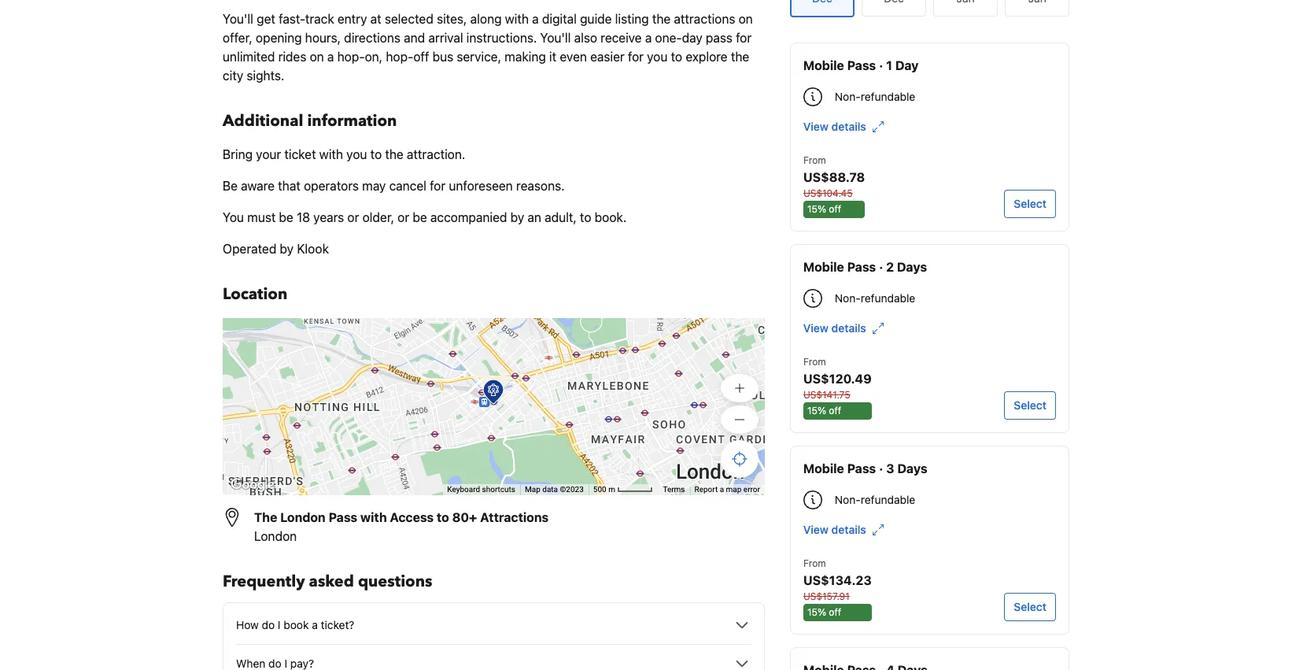 Task type: describe. For each thing, give the bounding box(es) containing it.
shortcuts
[[482, 485, 516, 494]]

1 vertical spatial london
[[254, 529, 297, 543]]

along
[[471, 12, 502, 26]]

opening
[[256, 31, 302, 45]]

pass for 1
[[848, 58, 877, 72]]

mobile pass · 2 days
[[804, 260, 928, 274]]

get
[[257, 12, 275, 26]]

operated
[[223, 242, 277, 256]]

day
[[896, 58, 919, 72]]

digital
[[542, 12, 577, 26]]

18
[[297, 210, 310, 224]]

you
[[223, 210, 244, 224]]

with inside you'll get fast-track entry at selected sites, along with a digital guide listing the attractions on offer, opening hours, directions and arrival instructions. you'll also receive a one-day pass for unlimited rides on a hop-on, hop-off bus service, making it even easier for you to explore the city sights.
[[505, 12, 529, 26]]

select for us$134.23
[[1014, 600, 1047, 613]]

view details for us$120.49
[[804, 321, 867, 335]]

15% for us$134.23
[[808, 606, 827, 618]]

frequently asked questions
[[223, 571, 433, 592]]

80+
[[452, 510, 478, 524]]

aware
[[241, 179, 275, 193]]

map region
[[87, 259, 893, 662]]

0 vertical spatial london
[[280, 510, 326, 524]]

your
[[256, 147, 281, 161]]

days for mobile pass · 3 days
[[898, 461, 928, 476]]

1 vertical spatial the
[[731, 50, 750, 64]]

us$120.49
[[804, 372, 872, 386]]

view for us$88.78
[[804, 120, 829, 133]]

refundable for 1
[[861, 90, 916, 103]]

500 m button
[[589, 484, 659, 495]]

explore
[[686, 50, 728, 64]]

us$88.78
[[804, 170, 866, 184]]

non- for 3
[[835, 493, 861, 506]]

1 horizontal spatial you'll
[[541, 31, 571, 45]]

at
[[371, 12, 382, 26]]

pass for 2
[[848, 260, 877, 274]]

us$157.91
[[804, 591, 850, 602]]

instructions.
[[467, 31, 537, 45]]

accompanied
[[431, 210, 507, 224]]

sights.
[[247, 69, 285, 83]]

details for us$134.23
[[832, 523, 867, 536]]

0 vertical spatial by
[[511, 210, 525, 224]]

m
[[609, 485, 616, 494]]

cancel
[[389, 179, 427, 193]]

guide
[[580, 12, 612, 26]]

map
[[726, 485, 742, 494]]

the
[[254, 510, 277, 524]]

select for us$88.78
[[1014, 197, 1047, 210]]

attractions
[[674, 12, 736, 26]]

terms
[[663, 485, 685, 494]]

additional information
[[223, 110, 397, 131]]

entry
[[338, 12, 367, 26]]

klook
[[297, 242, 329, 256]]

select button for us$120.49
[[1005, 391, 1057, 420]]

be
[[223, 179, 238, 193]]

0 horizontal spatial for
[[430, 179, 446, 193]]

pass for 3
[[848, 461, 877, 476]]

from for us$134.23
[[804, 557, 827, 569]]

you'll get fast-track entry at selected sites, along with a digital guide listing the attractions on offer, opening hours, directions and arrival instructions. you'll also receive a one-day pass for unlimited rides on a hop-on, hop-off bus service, making it even easier for you to explore the city sights.
[[223, 12, 753, 83]]

from us$134.23 us$157.91 15% off
[[804, 557, 872, 618]]

report a map error
[[695, 485, 761, 494]]

view details link for us$120.49
[[804, 320, 884, 336]]

access
[[390, 510, 434, 524]]

report
[[695, 485, 718, 494]]

asked
[[309, 571, 354, 592]]

· for 3
[[880, 461, 884, 476]]

0 vertical spatial the
[[653, 12, 671, 26]]

non-refundable for 1
[[835, 90, 916, 103]]

mobile pass · 1 day
[[804, 58, 919, 72]]

2
[[887, 260, 895, 274]]

questions
[[358, 571, 433, 592]]

select button for us$134.23
[[1005, 593, 1057, 621]]

bus
[[433, 50, 454, 64]]

with for bring your ticket with you to the attraction.
[[319, 147, 343, 161]]

from for us$88.78
[[804, 154, 827, 166]]

pass
[[706, 31, 733, 45]]

also
[[574, 31, 598, 45]]

terms link
[[663, 485, 685, 494]]

attraction.
[[407, 147, 466, 161]]

to left book.
[[580, 210, 592, 224]]

the london pass with access to 80+ attractions london
[[254, 510, 549, 543]]

ticket?
[[321, 618, 355, 632]]

select for us$120.49
[[1014, 398, 1047, 412]]

listing
[[616, 12, 649, 26]]

frequently
[[223, 571, 305, 592]]

on,
[[365, 50, 383, 64]]

book
[[284, 618, 309, 632]]

500 m
[[594, 485, 618, 494]]

bring
[[223, 147, 253, 161]]

· for 2
[[880, 260, 884, 274]]

from us$88.78 us$104.45 15% off
[[804, 154, 866, 215]]

off for mobile pass · 1 day
[[829, 203, 842, 215]]

keyboard shortcuts
[[447, 485, 516, 494]]

service,
[[457, 50, 502, 64]]

adult,
[[545, 210, 577, 224]]

keyboard shortcuts button
[[447, 484, 516, 495]]

view details for us$88.78
[[804, 120, 867, 133]]

attractions
[[481, 510, 549, 524]]

from for us$120.49
[[804, 356, 827, 368]]

data
[[543, 485, 558, 494]]

1 or from the left
[[348, 210, 359, 224]]

must
[[247, 210, 276, 224]]

one-
[[656, 31, 682, 45]]



Task type: locate. For each thing, give the bounding box(es) containing it.
additional
[[223, 110, 303, 131]]

3 mobile from the top
[[804, 461, 845, 476]]

2 vertical spatial view details link
[[804, 522, 884, 538]]

1 horizontal spatial or
[[398, 210, 410, 224]]

on
[[739, 12, 753, 26], [310, 50, 324, 64]]

2 select button from the top
[[1005, 391, 1057, 420]]

from inside the 'from us$88.78 us$104.45 15% off'
[[804, 154, 827, 166]]

you
[[647, 50, 668, 64], [347, 147, 367, 161]]

non-refundable for 3
[[835, 493, 916, 506]]

days right 3
[[898, 461, 928, 476]]

operated by klook
[[223, 242, 329, 256]]

1 vertical spatial details
[[832, 321, 867, 335]]

3 refundable from the top
[[861, 493, 916, 506]]

google image
[[227, 475, 279, 495]]

view details link for us$88.78
[[804, 119, 884, 135]]

view up us$120.49
[[804, 321, 829, 335]]

details up us$134.23
[[832, 523, 867, 536]]

2 details from the top
[[832, 321, 867, 335]]

1 vertical spatial with
[[319, 147, 343, 161]]

· left 3
[[880, 461, 884, 476]]

off inside from us$134.23 us$157.91 15% off
[[829, 606, 842, 618]]

2 vertical spatial select button
[[1005, 593, 1057, 621]]

1 vertical spatial select
[[1014, 398, 1047, 412]]

us$104.45
[[804, 187, 853, 199]]

error
[[744, 485, 761, 494]]

view details link for us$134.23
[[804, 522, 884, 538]]

1 vertical spatial mobile
[[804, 260, 845, 274]]

details up us$120.49
[[832, 321, 867, 335]]

· for 1
[[880, 58, 884, 72]]

2 view details from the top
[[804, 321, 867, 335]]

2 select from the top
[[1014, 398, 1047, 412]]

2 horizontal spatial with
[[505, 12, 529, 26]]

1 select from the top
[[1014, 197, 1047, 210]]

0 vertical spatial from
[[804, 154, 827, 166]]

with inside the london pass with access to 80+ attractions london
[[361, 510, 387, 524]]

the up one-
[[653, 12, 671, 26]]

map data ©2023
[[525, 485, 584, 494]]

from us$120.49 us$141.75 15% off
[[804, 356, 872, 417]]

to inside the london pass with access to 80+ attractions london
[[437, 510, 449, 524]]

3 view from the top
[[804, 523, 829, 536]]

0 vertical spatial refundable
[[861, 90, 916, 103]]

2 view from the top
[[804, 321, 829, 335]]

bring your ticket with you to the attraction.
[[223, 147, 466, 161]]

book.
[[595, 210, 627, 224]]

1 vertical spatial select button
[[1005, 391, 1057, 420]]

making
[[505, 50, 546, 64]]

1 select button from the top
[[1005, 190, 1057, 218]]

or right older,
[[398, 210, 410, 224]]

1 view from the top
[[804, 120, 829, 133]]

non- down the mobile pass · 2 days
[[835, 291, 861, 305]]

1 horizontal spatial for
[[628, 50, 644, 64]]

hours,
[[305, 31, 341, 45]]

1 view details from the top
[[804, 120, 867, 133]]

15% for us$88.78
[[808, 203, 827, 215]]

0 horizontal spatial hop-
[[338, 50, 365, 64]]

2 horizontal spatial the
[[731, 50, 750, 64]]

0 vertical spatial select
[[1014, 197, 1047, 210]]

view details up us$120.49
[[804, 321, 867, 335]]

1 vertical spatial view
[[804, 321, 829, 335]]

details for us$120.49
[[832, 321, 867, 335]]

2 horizontal spatial for
[[736, 31, 752, 45]]

i
[[278, 618, 281, 632]]

1 horizontal spatial you
[[647, 50, 668, 64]]

on right attractions
[[739, 12, 753, 26]]

with left access at the left bottom of page
[[361, 510, 387, 524]]

you'll up offer,
[[223, 12, 253, 26]]

©2023
[[560, 485, 584, 494]]

0 horizontal spatial with
[[319, 147, 343, 161]]

0 vertical spatial you'll
[[223, 12, 253, 26]]

for right 'cancel'
[[430, 179, 446, 193]]

2 view details link from the top
[[804, 320, 884, 336]]

information
[[307, 110, 397, 131]]

hop- down "directions"
[[338, 50, 365, 64]]

2 be from the left
[[413, 210, 427, 224]]

15% down us$157.91
[[808, 606, 827, 618]]

non-refundable down mobile pass · 3 days
[[835, 493, 916, 506]]

unforeseen
[[449, 179, 513, 193]]

refundable down 3
[[861, 493, 916, 506]]

view details for us$134.23
[[804, 523, 867, 536]]

refundable for 3
[[861, 493, 916, 506]]

fast-
[[279, 12, 305, 26]]

be aware that operators may cancel for unforeseen reasons.
[[223, 179, 565, 193]]

arrival
[[429, 31, 463, 45]]

hop- down and
[[386, 50, 414, 64]]

500
[[594, 485, 607, 494]]

view for us$134.23
[[804, 523, 829, 536]]

2 vertical spatial view details
[[804, 523, 867, 536]]

1 refundable from the top
[[861, 90, 916, 103]]

1 horizontal spatial the
[[653, 12, 671, 26]]

3 view details from the top
[[804, 523, 867, 536]]

years
[[314, 210, 344, 224]]

1 vertical spatial view details
[[804, 321, 867, 335]]

2 vertical spatial for
[[430, 179, 446, 193]]

1 vertical spatial non-refundable
[[835, 291, 916, 305]]

· left 1
[[880, 58, 884, 72]]

with
[[505, 12, 529, 26], [319, 147, 343, 161], [361, 510, 387, 524]]

london down the
[[254, 529, 297, 543]]

3 non-refundable from the top
[[835, 493, 916, 506]]

off inside the 'from us$88.78 us$104.45 15% off'
[[829, 203, 842, 215]]

0 horizontal spatial the
[[385, 147, 404, 161]]

0 horizontal spatial you'll
[[223, 12, 253, 26]]

the up be aware that operators may cancel for unforeseen reasons. at the left top of the page
[[385, 147, 404, 161]]

pass inside the london pass with access to 80+ attractions london
[[329, 510, 358, 524]]

0 vertical spatial 15%
[[808, 203, 827, 215]]

days for mobile pass · 2 days
[[898, 260, 928, 274]]

select button
[[1005, 190, 1057, 218], [1005, 391, 1057, 420], [1005, 593, 1057, 621]]

off down us$157.91
[[829, 606, 842, 618]]

3 from from the top
[[804, 557, 827, 569]]

sites,
[[437, 12, 467, 26]]

a
[[532, 12, 539, 26], [646, 31, 652, 45], [328, 50, 334, 64], [720, 485, 724, 494], [312, 618, 318, 632]]

from up us$134.23
[[804, 557, 827, 569]]

off inside you'll get fast-track entry at selected sites, along with a digital guide listing the attractions on offer, opening hours, directions and arrival instructions. you'll also receive a one-day pass for unlimited rides on a hop-on, hop-off bus service, making it even easier for you to explore the city sights.
[[414, 50, 429, 64]]

from inside the "from us$120.49 us$141.75 15% off"
[[804, 356, 827, 368]]

details up us$88.78
[[832, 120, 867, 133]]

track
[[305, 12, 334, 26]]

you'll
[[223, 12, 253, 26], [541, 31, 571, 45]]

or
[[348, 210, 359, 224], [398, 210, 410, 224]]

refundable for 2
[[861, 291, 916, 305]]

non- for 2
[[835, 291, 861, 305]]

pass left 1
[[848, 58, 877, 72]]

1 vertical spatial from
[[804, 356, 827, 368]]

you down information
[[347, 147, 367, 161]]

0 vertical spatial details
[[832, 120, 867, 133]]

0 vertical spatial view details link
[[804, 119, 884, 135]]

to
[[671, 50, 683, 64], [371, 147, 382, 161], [580, 210, 592, 224], [437, 510, 449, 524]]

a down hours,
[[328, 50, 334, 64]]

details for us$88.78
[[832, 120, 867, 133]]

mobile pass · 3 days
[[804, 461, 928, 476]]

0 vertical spatial select button
[[1005, 190, 1057, 218]]

view details up us$134.23
[[804, 523, 867, 536]]

0 vertical spatial you
[[647, 50, 668, 64]]

2 or from the left
[[398, 210, 410, 224]]

you down one-
[[647, 50, 668, 64]]

1 be from the left
[[279, 210, 294, 224]]

a left the digital
[[532, 12, 539, 26]]

1 vertical spatial you'll
[[541, 31, 571, 45]]

1 horizontal spatial be
[[413, 210, 427, 224]]

0 horizontal spatial or
[[348, 210, 359, 224]]

refundable down 1
[[861, 90, 916, 103]]

2 · from the top
[[880, 260, 884, 274]]

non- down mobile pass · 3 days
[[835, 493, 861, 506]]

0 vertical spatial view
[[804, 120, 829, 133]]

hop-
[[338, 50, 365, 64], [386, 50, 414, 64]]

receive
[[601, 31, 642, 45]]

with for the london pass with access to 80+ attractions london
[[361, 510, 387, 524]]

15% inside the "from us$120.49 us$141.75 15% off"
[[808, 405, 827, 417]]

1 vertical spatial by
[[280, 242, 294, 256]]

1 mobile from the top
[[804, 58, 845, 72]]

1 vertical spatial for
[[628, 50, 644, 64]]

2 from from the top
[[804, 356, 827, 368]]

view up us$134.23
[[804, 523, 829, 536]]

2 vertical spatial view
[[804, 523, 829, 536]]

that
[[278, 179, 301, 193]]

2 vertical spatial ·
[[880, 461, 884, 476]]

view details link up us$120.49
[[804, 320, 884, 336]]

mobile left 3
[[804, 461, 845, 476]]

15% down us$141.75
[[808, 405, 827, 417]]

2 vertical spatial 15%
[[808, 606, 827, 618]]

1 non-refundable from the top
[[835, 90, 916, 103]]

3 15% from the top
[[808, 606, 827, 618]]

1 details from the top
[[832, 120, 867, 133]]

1 vertical spatial view details link
[[804, 320, 884, 336]]

view details link up us$88.78
[[804, 119, 884, 135]]

2 non-refundable from the top
[[835, 291, 916, 305]]

·
[[880, 58, 884, 72], [880, 260, 884, 274], [880, 461, 884, 476]]

· left "2"
[[880, 260, 884, 274]]

0 vertical spatial mobile
[[804, 58, 845, 72]]

or right years
[[348, 210, 359, 224]]

refundable
[[861, 90, 916, 103], [861, 291, 916, 305], [861, 493, 916, 506]]

to down one-
[[671, 50, 683, 64]]

to up may
[[371, 147, 382, 161]]

1 view details link from the top
[[804, 119, 884, 135]]

how do i book a ticket? button
[[236, 616, 752, 635]]

view up us$88.78
[[804, 120, 829, 133]]

2 vertical spatial the
[[385, 147, 404, 161]]

1 vertical spatial on
[[310, 50, 324, 64]]

on down hours,
[[310, 50, 324, 64]]

0 horizontal spatial you
[[347, 147, 367, 161]]

non-refundable down mobile pass · 1 day
[[835, 90, 916, 103]]

0 vertical spatial on
[[739, 12, 753, 26]]

it
[[550, 50, 557, 64]]

0 horizontal spatial be
[[279, 210, 294, 224]]

report a map error link
[[695, 485, 761, 494]]

15% inside the 'from us$88.78 us$104.45 15% off'
[[808, 203, 827, 215]]

1 vertical spatial 15%
[[808, 405, 827, 417]]

1 non- from the top
[[835, 90, 861, 103]]

from up us$120.49
[[804, 356, 827, 368]]

for right pass at the top
[[736, 31, 752, 45]]

3 · from the top
[[880, 461, 884, 476]]

3 select button from the top
[[1005, 593, 1057, 621]]

a left map
[[720, 485, 724, 494]]

off for mobile pass · 2 days
[[829, 405, 842, 417]]

2 vertical spatial select
[[1014, 600, 1047, 613]]

1 from from the top
[[804, 154, 827, 166]]

3 select from the top
[[1014, 600, 1047, 613]]

even
[[560, 50, 587, 64]]

london right the
[[280, 510, 326, 524]]

pass left 3
[[848, 461, 877, 476]]

0 vertical spatial non-refundable
[[835, 90, 916, 103]]

1 vertical spatial refundable
[[861, 291, 916, 305]]

0 horizontal spatial on
[[310, 50, 324, 64]]

2 vertical spatial refundable
[[861, 493, 916, 506]]

off for mobile pass · 3 days
[[829, 606, 842, 618]]

keyboard
[[447, 485, 480, 494]]

0 vertical spatial days
[[898, 260, 928, 274]]

1 vertical spatial you
[[347, 147, 367, 161]]

non- down mobile pass · 1 day
[[835, 90, 861, 103]]

days right "2"
[[898, 260, 928, 274]]

1 15% from the top
[[808, 203, 827, 215]]

a inside dropdown button
[[312, 618, 318, 632]]

and
[[404, 31, 425, 45]]

you inside you'll get fast-track entry at selected sites, along with a digital guide listing the attractions on offer, opening hours, directions and arrival instructions. you'll also receive a one-day pass for unlimited rides on a hop-on, hop-off bus service, making it even easier for you to explore the city sights.
[[647, 50, 668, 64]]

selected
[[385, 12, 434, 26]]

2 refundable from the top
[[861, 291, 916, 305]]

a left one-
[[646, 31, 652, 45]]

3
[[887, 461, 895, 476]]

1 vertical spatial ·
[[880, 260, 884, 274]]

the
[[653, 12, 671, 26], [731, 50, 750, 64], [385, 147, 404, 161]]

2 15% from the top
[[808, 405, 827, 417]]

2 hop- from the left
[[386, 50, 414, 64]]

mobile for mobile pass · 3 days
[[804, 461, 845, 476]]

2 vertical spatial details
[[832, 523, 867, 536]]

view details link up us$134.23
[[804, 522, 884, 538]]

by left an at the left top of page
[[511, 210, 525, 224]]

non-refundable for 2
[[835, 291, 916, 305]]

15% down us$104.45
[[808, 203, 827, 215]]

non-refundable
[[835, 90, 916, 103], [835, 291, 916, 305], [835, 493, 916, 506]]

pass up asked
[[329, 510, 358, 524]]

to inside you'll get fast-track entry at selected sites, along with a digital guide listing the attractions on offer, opening hours, directions and arrival instructions. you'll also receive a one-day pass for unlimited rides on a hop-on, hop-off bus service, making it even easier for you to explore the city sights.
[[671, 50, 683, 64]]

by
[[511, 210, 525, 224], [280, 242, 294, 256]]

with right ticket in the left top of the page
[[319, 147, 343, 161]]

2 vertical spatial non-
[[835, 493, 861, 506]]

2 vertical spatial mobile
[[804, 461, 845, 476]]

mobile left 1
[[804, 58, 845, 72]]

1 horizontal spatial by
[[511, 210, 525, 224]]

off inside the "from us$120.49 us$141.75 15% off"
[[829, 405, 842, 417]]

0 vertical spatial view details
[[804, 120, 867, 133]]

a right 'book'
[[312, 618, 318, 632]]

non-refundable down the mobile pass · 2 days
[[835, 291, 916, 305]]

london
[[280, 510, 326, 524], [254, 529, 297, 543]]

be left 18
[[279, 210, 294, 224]]

2 non- from the top
[[835, 291, 861, 305]]

3 view details link from the top
[[804, 522, 884, 538]]

view
[[804, 120, 829, 133], [804, 321, 829, 335], [804, 523, 829, 536]]

off down us$104.45
[[829, 203, 842, 215]]

older,
[[363, 210, 395, 224]]

1 horizontal spatial on
[[739, 12, 753, 26]]

2 vertical spatial from
[[804, 557, 827, 569]]

mobile for mobile pass · 2 days
[[804, 260, 845, 274]]

3 details from the top
[[832, 523, 867, 536]]

us$141.75
[[804, 389, 851, 401]]

refundable down "2"
[[861, 291, 916, 305]]

15% for us$120.49
[[808, 405, 827, 417]]

1 vertical spatial non-
[[835, 291, 861, 305]]

with up instructions.
[[505, 12, 529, 26]]

1 horizontal spatial hop-
[[386, 50, 414, 64]]

1 · from the top
[[880, 58, 884, 72]]

1 vertical spatial days
[[898, 461, 928, 476]]

1 horizontal spatial with
[[361, 510, 387, 524]]

be down 'cancel'
[[413, 210, 427, 224]]

the down pass at the top
[[731, 50, 750, 64]]

view details
[[804, 120, 867, 133], [804, 321, 867, 335], [804, 523, 867, 536]]

day
[[682, 31, 703, 45]]

directions
[[344, 31, 401, 45]]

pass left "2"
[[848, 260, 877, 274]]

you'll up it
[[541, 31, 571, 45]]

map
[[525, 485, 541, 494]]

unlimited
[[223, 50, 275, 64]]

0 vertical spatial for
[[736, 31, 752, 45]]

0 horizontal spatial by
[[280, 242, 294, 256]]

0 vertical spatial with
[[505, 12, 529, 26]]

15% inside from us$134.23 us$157.91 15% off
[[808, 606, 827, 618]]

1 hop- from the left
[[338, 50, 365, 64]]

city
[[223, 69, 243, 83]]

select button for us$88.78
[[1005, 190, 1057, 218]]

2 mobile from the top
[[804, 260, 845, 274]]

ticket
[[285, 147, 316, 161]]

for down receive on the top left of the page
[[628, 50, 644, 64]]

off down us$141.75
[[829, 405, 842, 417]]

view details up us$88.78
[[804, 120, 867, 133]]

easier
[[591, 50, 625, 64]]

3 non- from the top
[[835, 493, 861, 506]]

2 vertical spatial with
[[361, 510, 387, 524]]

view details link
[[804, 119, 884, 135], [804, 320, 884, 336], [804, 522, 884, 538]]

mobile left "2"
[[804, 260, 845, 274]]

non- for 1
[[835, 90, 861, 103]]

mobile for mobile pass · 1 day
[[804, 58, 845, 72]]

reasons.
[[517, 179, 565, 193]]

0 vertical spatial non-
[[835, 90, 861, 103]]

location
[[223, 283, 288, 305]]

to left 80+
[[437, 510, 449, 524]]

0 vertical spatial ·
[[880, 58, 884, 72]]

by left klook
[[280, 242, 294, 256]]

1
[[887, 58, 893, 72]]

days
[[898, 260, 928, 274], [898, 461, 928, 476]]

off down and
[[414, 50, 429, 64]]

offer,
[[223, 31, 253, 45]]

from
[[804, 154, 827, 166], [804, 356, 827, 368], [804, 557, 827, 569]]

rides
[[278, 50, 307, 64]]

2 vertical spatial non-refundable
[[835, 493, 916, 506]]

from up us$88.78
[[804, 154, 827, 166]]

from inside from us$134.23 us$157.91 15% off
[[804, 557, 827, 569]]

you must be 18 years or older, or be accompanied by an adult, to book.
[[223, 210, 627, 224]]

how do i book a ticket?
[[236, 618, 355, 632]]

view for us$120.49
[[804, 321, 829, 335]]



Task type: vqa. For each thing, say whether or not it's contained in the screenshot.
the topmost SELECT button
yes



